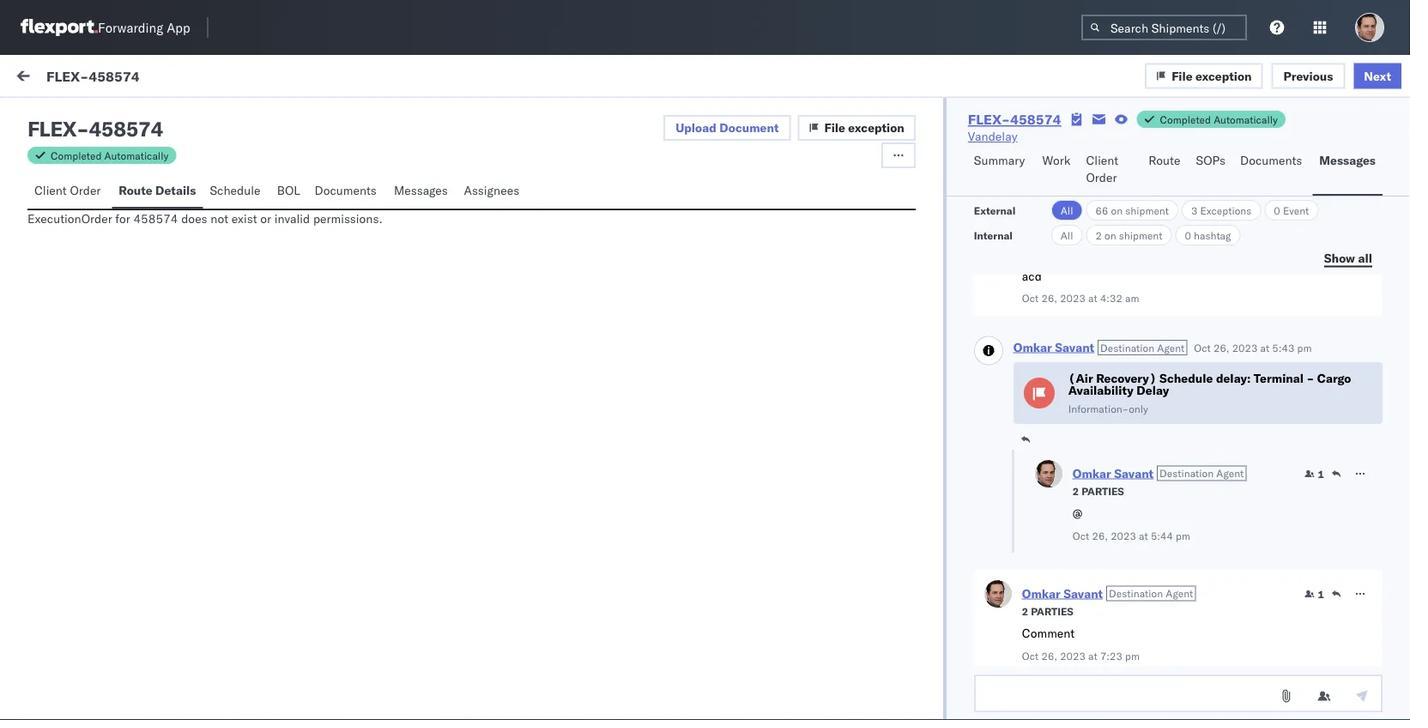 Task type: vqa. For each thing, say whether or not it's contained in the screenshot.
third the 4, from the bottom
no



Task type: describe. For each thing, give the bounding box(es) containing it.
- inside (air recovery) schedule delay: terminal - cargo availability delay information-only
[[1307, 371, 1315, 386]]

2 for comment
[[1022, 605, 1029, 618]]

458574 up 2 on shipment
[[1125, 200, 1170, 215]]

forwarding app link
[[21, 19, 190, 36]]

item/shipment
[[1154, 149, 1224, 162]]

458574 right 7:23
[[1125, 655, 1170, 670]]

bol button
[[270, 175, 308, 209]]

with
[[330, 705, 353, 720]]

1 vertical spatial file exception
[[825, 120, 905, 135]]

flex - 458574
[[27, 116, 163, 142]]

understanding
[[139, 705, 218, 720]]

flexport. image
[[21, 19, 98, 36]]

on for 66
[[1111, 204, 1123, 217]]

flex- button
[[10, 246, 1387, 324]]

work button
[[1036, 145, 1080, 196]]

details
[[155, 183, 196, 198]]

route for route
[[1149, 153, 1181, 168]]

7:22
[[558, 200, 584, 215]]

of
[[414, 705, 425, 720]]

previous button
[[1272, 63, 1346, 89]]

0 vertical spatial omkar savant destination agent
[[1014, 340, 1185, 355]]

permissions.
[[313, 211, 383, 226]]

work inside button
[[1043, 153, 1071, 168]]

am
[[1126, 292, 1140, 305]]

0 vertical spatial flex-458574
[[46, 67, 140, 84]]

schedule inside schedule button
[[210, 183, 261, 198]]

internal for internal (0)
[[115, 109, 157, 124]]

assignees
[[464, 183, 520, 198]]

1 horizontal spatial order
[[1087, 170, 1117, 185]]

2023 for @
[[1111, 529, 1137, 542]]

upload
[[676, 120, 717, 135]]

1 your from the left
[[112, 705, 136, 720]]

appreciate
[[52, 705, 109, 720]]

0 for 0 event
[[1274, 204, 1281, 217]]

delay
[[1137, 383, 1170, 398]]

messaging
[[89, 216, 147, 231]]

oct 26, 2023 at 5:43 pm
[[1195, 341, 1312, 354]]

information-
[[1069, 402, 1129, 415]]

related
[[1090, 149, 1126, 162]]

parties for @
[[1082, 485, 1125, 498]]

acd
[[1022, 268, 1042, 283]]

sops
[[1196, 153, 1226, 168]]

@ oct 26, 2023 at 5:44 pm
[[1073, 506, 1191, 542]]

1 button for @
[[1305, 467, 1325, 481]]

2 resize handle column header from the left
[[755, 143, 775, 720]]

external for external (0)
[[27, 109, 73, 124]]

forwarding
[[98, 19, 163, 36]]

savant up the '@ oct 26, 2023 at 5:44 pm'
[[1115, 466, 1154, 481]]

for
[[115, 211, 130, 226]]

summary button
[[967, 145, 1036, 196]]

route for route details
[[119, 183, 152, 198]]

2023 for acd
[[1060, 292, 1086, 305]]

(air recovery) schedule delay: terminal - cargo availability delay information-only
[[1069, 371, 1352, 415]]

invalid
[[275, 211, 310, 226]]

0 vertical spatial exception
[[1196, 68, 1252, 83]]

document
[[720, 120, 779, 135]]

edt
[[609, 200, 631, 215]]

sops button
[[1190, 145, 1234, 196]]

all
[[1359, 250, 1373, 265]]

omkar savant
[[83, 186, 160, 201]]

2 for @
[[1073, 485, 1079, 498]]

flex
[[27, 116, 76, 142]]

message
[[53, 149, 94, 162]]

executionorder for 458574 does not exist or invalid permissions.
[[27, 211, 383, 226]]

show all button
[[1314, 246, 1383, 271]]

0 vertical spatial omkar savant button
[[1014, 340, 1095, 355]]

7:23
[[1101, 650, 1123, 662]]

destination for @
[[1160, 467, 1214, 480]]

next
[[1365, 68, 1392, 83]]

2 on shipment
[[1096, 229, 1163, 242]]

0 horizontal spatial completed automatically
[[51, 149, 169, 162]]

route details button
[[112, 175, 203, 209]]

latent messaging test.
[[52, 216, 175, 231]]

my work
[[17, 66, 93, 90]]

0 vertical spatial automatically
[[1214, 113, 1278, 126]]

show all
[[1325, 250, 1373, 265]]

0 vertical spatial pm
[[1298, 341, 1312, 354]]

26, for comment
[[1042, 650, 1058, 662]]

458574 down 5:44
[[1125, 543, 1170, 558]]

external (0) button
[[21, 101, 108, 135]]

(0) for internal (0)
[[160, 109, 183, 124]]

at for acd
[[1089, 292, 1098, 305]]

omkar savant button for @
[[1073, 466, 1154, 481]]

flex- inside button
[[1089, 277, 1125, 292]]

omkar savant destination agent for comment
[[1022, 586, 1194, 601]]

flex- 458574 for and
[[1089, 655, 1170, 670]]

cargo
[[1318, 371, 1352, 386]]

exist
[[232, 211, 257, 226]]

previous
[[1284, 68, 1334, 83]]

omkar up @
[[1073, 466, 1112, 481]]

2 flex- 458574 from the top
[[1089, 543, 1170, 558]]

0 event
[[1274, 204, 1310, 217]]

0 vertical spatial -
[[76, 116, 89, 142]]

1 for @
[[1318, 467, 1325, 480]]

oct down assignees
[[477, 200, 497, 215]]

client for the right client order button
[[1087, 153, 1119, 168]]

5:44
[[1151, 529, 1174, 542]]

pm for @
[[1176, 529, 1191, 542]]

upload document button
[[664, 115, 791, 141]]

oct 26, 2023, 7:22 pm edt
[[477, 200, 631, 215]]

all for 66
[[1061, 204, 1074, 217]]

update
[[266, 705, 304, 720]]

3
[[1192, 204, 1198, 217]]

related work item/shipment
[[1090, 149, 1224, 162]]

458574 down import
[[89, 116, 163, 142]]

pm
[[587, 200, 605, 215]]

2 parties for @
[[1073, 485, 1125, 498]]

0 for 0 hashtag
[[1185, 229, 1192, 242]]

app
[[167, 19, 190, 36]]

1 resize handle column header from the left
[[449, 143, 469, 720]]

1 vertical spatial automatically
[[104, 149, 169, 162]]

bol
[[277, 183, 300, 198]]

my
[[17, 66, 44, 90]]

0 vertical spatial file exception
[[1172, 68, 1252, 83]]

upload document
[[676, 120, 779, 135]]

savant up for
[[123, 186, 160, 201]]

appreciate your understanding and will update you with the status of your
[[52, 705, 452, 720]]

acd oct 26, 2023 at 4:32 am
[[1022, 268, 1140, 305]]

0 horizontal spatial client order button
[[27, 175, 112, 209]]

2 horizontal spatial 2
[[1096, 229, 1102, 242]]

1 horizontal spatial client order
[[1087, 153, 1119, 185]]

work for my
[[49, 66, 93, 90]]

summary
[[974, 153, 1026, 168]]

availability
[[1069, 383, 1134, 398]]

1 horizontal spatial file
[[1172, 68, 1193, 83]]

external for external
[[974, 204, 1016, 217]]

omkar up latent messaging test.
[[83, 186, 119, 201]]

458574 up vandelay
[[1011, 111, 1062, 128]]

2 parties button for @
[[1073, 483, 1125, 498]]

only
[[1129, 402, 1149, 415]]

0 vertical spatial agent
[[1158, 341, 1185, 354]]

route button
[[1142, 145, 1190, 196]]

savant up comment oct 26, 2023 at 7:23 pm
[[1064, 586, 1103, 601]]

2023 up delay:
[[1233, 341, 1258, 354]]

0 vertical spatial completed automatically
[[1160, 113, 1278, 126]]

at left 5:43
[[1261, 341, 1270, 354]]

0 vertical spatial completed
[[1160, 113, 1211, 126]]

will
[[245, 705, 263, 720]]



Task type: locate. For each thing, give the bounding box(es) containing it.
work
[[167, 70, 195, 85], [1043, 153, 1071, 168]]

1 1 button from the top
[[1305, 467, 1325, 481]]

2 vertical spatial omkar savant button
[[1022, 586, 1103, 601]]

internal for internal
[[974, 229, 1013, 242]]

1 vertical spatial messages
[[394, 183, 448, 198]]

2 vertical spatial -
[[1307, 371, 1315, 386]]

0 vertical spatial external
[[27, 109, 73, 124]]

internal (0)
[[115, 109, 183, 124]]

0 vertical spatial parties
[[1082, 485, 1125, 498]]

0 horizontal spatial client order
[[34, 183, 101, 198]]

client order up 66 on the top right of page
[[1087, 153, 1119, 185]]

next button
[[1354, 63, 1402, 89]]

destination down 5:44
[[1109, 587, 1163, 600]]

oct for acd
[[1022, 292, 1039, 305]]

internal down summary button
[[974, 229, 1013, 242]]

all left 66 on the top right of page
[[1061, 204, 1074, 217]]

1 vertical spatial schedule
[[1160, 371, 1214, 386]]

completed automatically up "sops"
[[1160, 113, 1278, 126]]

0 horizontal spatial exception
[[849, 120, 905, 135]]

0 horizontal spatial messages button
[[387, 175, 457, 209]]

26, inside the '@ oct 26, 2023 at 5:44 pm'
[[1092, 529, 1108, 542]]

1 horizontal spatial exception
[[1196, 68, 1252, 83]]

None text field
[[974, 675, 1383, 713]]

0 vertical spatial destination
[[1101, 341, 1155, 354]]

2 horizontal spatial -
[[1307, 371, 1315, 386]]

completed down flex - 458574
[[51, 149, 102, 162]]

oct down @
[[1073, 529, 1090, 542]]

1 vertical spatial route
[[119, 183, 152, 198]]

4:32
[[1101, 292, 1123, 305]]

0 horizontal spatial client
[[34, 183, 67, 198]]

test.
[[150, 216, 175, 231]]

0 vertical spatial work
[[49, 66, 93, 90]]

automatically down internal (0) button
[[104, 149, 169, 162]]

1 horizontal spatial external
[[974, 204, 1016, 217]]

1 vertical spatial internal
[[974, 229, 1013, 242]]

documents up 0 event
[[1241, 153, 1303, 168]]

26, for @
[[1092, 529, 1108, 542]]

shipment
[[1126, 204, 1169, 217], [1119, 229, 1163, 242]]

flex-458574
[[46, 67, 140, 84], [968, 111, 1062, 128]]

shipment for 2 on shipment
[[1119, 229, 1163, 242]]

delay:
[[1217, 371, 1251, 386]]

2023 left 4:32
[[1060, 292, 1086, 305]]

exceptions
[[1201, 204, 1252, 217]]

1 for comment
[[1318, 588, 1325, 601]]

not
[[211, 211, 228, 226]]

0 left the hashtag
[[1185, 229, 1192, 242]]

1 vertical spatial all
[[1061, 229, 1074, 242]]

all button for 2
[[1052, 225, 1083, 246]]

3 resize handle column header from the left
[[1061, 143, 1081, 720]]

3 flex- 458574 from the top
[[1089, 655, 1170, 670]]

route up for
[[119, 183, 152, 198]]

1 vertical spatial work
[[1043, 153, 1071, 168]]

flex-458574 up vandelay
[[968, 111, 1062, 128]]

omkar savant button
[[1014, 340, 1095, 355], [1073, 466, 1154, 481], [1022, 586, 1103, 601]]

1 horizontal spatial 0
[[1274, 204, 1281, 217]]

1 vertical spatial completed
[[51, 149, 102, 162]]

0 vertical spatial all
[[1061, 204, 1074, 217]]

66
[[1096, 204, 1109, 217]]

external inside button
[[27, 109, 73, 124]]

schedule button
[[203, 175, 270, 209]]

oct inside the acd oct 26, 2023 at 4:32 am
[[1022, 292, 1039, 305]]

import work
[[127, 70, 195, 85]]

1 (0) from the left
[[76, 109, 98, 124]]

messages button
[[1313, 145, 1383, 196], [387, 175, 457, 209]]

parties up comment
[[1031, 605, 1074, 618]]

omkar savant destination agent up comment oct 26, 2023 at 7:23 pm
[[1022, 586, 1194, 601]]

all button up the acd oct 26, 2023 at 4:32 am
[[1052, 225, 1083, 246]]

file exception button
[[1145, 63, 1263, 89], [1145, 63, 1263, 89], [798, 115, 916, 141], [798, 115, 916, 141]]

route inside button
[[119, 183, 152, 198]]

1366815
[[1125, 354, 1177, 369]]

1 vertical spatial flex- 458574
[[1089, 543, 1170, 558]]

(air
[[1069, 371, 1094, 386]]

pm inside the '@ oct 26, 2023 at 5:44 pm'
[[1176, 529, 1191, 542]]

26,
[[500, 200, 518, 215], [1042, 292, 1058, 305], [1214, 341, 1230, 354], [1092, 529, 1108, 542], [1042, 650, 1058, 662]]

0 horizontal spatial your
[[112, 705, 136, 720]]

flex-458574 down forwarding app link
[[46, 67, 140, 84]]

destination up 5:44
[[1160, 467, 1214, 480]]

all button for 66
[[1052, 200, 1083, 221]]

external down the my work on the top of the page
[[27, 109, 73, 124]]

import work button
[[121, 55, 202, 101]]

client order button up executionorder
[[27, 175, 112, 209]]

0 horizontal spatial documents
[[315, 183, 377, 198]]

2023 inside comment oct 26, 2023 at 7:23 pm
[[1060, 650, 1086, 662]]

0 horizontal spatial work
[[167, 70, 195, 85]]

1 button for comment
[[1305, 587, 1325, 601]]

flex-
[[46, 67, 89, 84], [968, 111, 1011, 128], [1089, 200, 1125, 215], [1089, 277, 1125, 292], [1089, 354, 1125, 369], [1089, 543, 1125, 558], [1089, 655, 1125, 670]]

2 all from the top
[[1061, 229, 1074, 242]]

2 parties button for comment
[[1022, 603, 1074, 618]]

agent down 5:44
[[1166, 587, 1194, 600]]

terminal
[[1254, 371, 1304, 386]]

route details
[[119, 183, 196, 198]]

client order button up 66 on the top right of page
[[1080, 145, 1142, 196]]

oct inside the '@ oct 26, 2023 at 5:44 pm'
[[1073, 529, 1090, 542]]

1 horizontal spatial documents button
[[1234, 145, 1313, 196]]

@
[[1073, 506, 1083, 521]]

0 horizontal spatial messages
[[394, 183, 448, 198]]

2 parties button
[[1073, 483, 1125, 498], [1022, 603, 1074, 618]]

your
[[112, 705, 136, 720], [428, 705, 452, 720]]

documents
[[1241, 153, 1303, 168], [315, 183, 377, 198]]

parties for comment
[[1031, 605, 1074, 618]]

client order
[[1087, 153, 1119, 185], [34, 183, 101, 198]]

route inside button
[[1149, 153, 1181, 168]]

458574 down route details button
[[133, 211, 178, 226]]

flex-458574 link
[[968, 111, 1062, 128]]

1 vertical spatial 1 button
[[1305, 587, 1325, 601]]

completed up item/shipment
[[1160, 113, 1211, 126]]

1 horizontal spatial parties
[[1082, 485, 1125, 498]]

0 horizontal spatial automatically
[[104, 149, 169, 162]]

omkar savant button up @
[[1073, 466, 1154, 481]]

your right of
[[428, 705, 452, 720]]

26, for acd
[[1042, 292, 1058, 305]]

documents button up permissions.
[[308, 175, 387, 209]]

at left 5:44
[[1139, 529, 1149, 542]]

shipment for 66 on shipment
[[1126, 204, 1169, 217]]

destination
[[1101, 341, 1155, 354], [1160, 467, 1214, 480], [1109, 587, 1163, 600]]

documents button up 0 event
[[1234, 145, 1313, 196]]

0 vertical spatial work
[[167, 70, 195, 85]]

route left "sops"
[[1149, 153, 1181, 168]]

1 vertical spatial exception
[[849, 120, 905, 135]]

26, left 5:44
[[1092, 529, 1108, 542]]

1 vertical spatial flex-458574
[[968, 111, 1062, 128]]

2 parties
[[1073, 485, 1125, 498], [1022, 605, 1074, 618]]

agent up delay
[[1158, 341, 1185, 354]]

oct up (air recovery) schedule delay: terminal - cargo availability delay information-only
[[1195, 341, 1211, 354]]

file down search shipments (/) text box
[[1172, 68, 1193, 83]]

0 horizontal spatial completed
[[51, 149, 102, 162]]

2 vertical spatial pm
[[1126, 650, 1140, 662]]

all up the acd oct 26, 2023 at 4:32 am
[[1061, 229, 1074, 242]]

oct for @
[[1073, 529, 1090, 542]]

work right related at the right top of the page
[[1128, 149, 1151, 162]]

0 vertical spatial 1
[[1318, 467, 1325, 480]]

2023,
[[522, 200, 555, 215]]

0 vertical spatial route
[[1149, 153, 1181, 168]]

1 vertical spatial file
[[825, 120, 846, 135]]

oct inside comment oct 26, 2023 at 7:23 pm
[[1022, 650, 1039, 662]]

omkar savant button up (air at the right bottom
[[1014, 340, 1095, 355]]

2 parties button up comment
[[1022, 603, 1074, 618]]

and
[[221, 705, 242, 720]]

latent
[[52, 216, 86, 231]]

agent for @
[[1217, 467, 1244, 480]]

at inside comment oct 26, 2023 at 7:23 pm
[[1089, 650, 1098, 662]]

0 horizontal spatial 0
[[1185, 229, 1192, 242]]

1 horizontal spatial completed
[[1160, 113, 1211, 126]]

documents button
[[1234, 145, 1313, 196], [308, 175, 387, 209]]

client right work button
[[1087, 153, 1119, 168]]

0 horizontal spatial file
[[825, 120, 846, 135]]

omkar up comment
[[1022, 586, 1061, 601]]

0 horizontal spatial flex-458574
[[46, 67, 140, 84]]

on for 2
[[1105, 229, 1117, 242]]

1 vertical spatial destination
[[1160, 467, 1214, 480]]

1 vertical spatial 2 parties button
[[1022, 603, 1074, 618]]

your right appreciate
[[112, 705, 136, 720]]

destination for comment
[[1109, 587, 1163, 600]]

client for leftmost client order button
[[34, 183, 67, 198]]

client
[[1087, 153, 1119, 168], [34, 183, 67, 198]]

0 vertical spatial 1 button
[[1305, 467, 1325, 481]]

forwarding app
[[98, 19, 190, 36]]

0 vertical spatial client
[[1087, 153, 1119, 168]]

2 up @
[[1073, 485, 1079, 498]]

0 horizontal spatial order
[[70, 183, 101, 198]]

0 left event
[[1274, 204, 1281, 217]]

status
[[377, 705, 411, 720]]

at left 7:23
[[1089, 650, 1098, 662]]

messages
[[1320, 153, 1376, 168], [394, 183, 448, 198]]

(0) down import work "button"
[[160, 109, 183, 124]]

all button
[[1052, 200, 1083, 221], [1052, 225, 1083, 246]]

file right document
[[825, 120, 846, 135]]

at left 4:32
[[1089, 292, 1098, 305]]

1 horizontal spatial messages
[[1320, 153, 1376, 168]]

on down 66 on the top right of page
[[1105, 229, 1117, 242]]

oct down acd
[[1022, 292, 1039, 305]]

1 vertical spatial client
[[34, 183, 67, 198]]

2 parties up comment
[[1022, 605, 1074, 618]]

flex- 458574 for latent messaging test.
[[1089, 200, 1170, 215]]

order up executionorder
[[70, 183, 101, 198]]

pm for comment
[[1126, 650, 1140, 662]]

2023 down comment
[[1060, 650, 1086, 662]]

1 flex- 458574 from the top
[[1089, 200, 1170, 215]]

458574 down forwarding app link
[[89, 67, 140, 84]]

66 on shipment
[[1096, 204, 1169, 217]]

resize handle column header
[[449, 143, 469, 720], [755, 143, 775, 720], [1061, 143, 1081, 720], [1367, 143, 1387, 720]]

0 hashtag
[[1185, 229, 1232, 242]]

2 parties for comment
[[1022, 605, 1074, 618]]

show
[[1325, 250, 1356, 265]]

1
[[1318, 467, 1325, 480], [1318, 588, 1325, 601]]

1 vertical spatial on
[[1105, 229, 1117, 242]]

internal down import
[[115, 109, 157, 124]]

0 vertical spatial file
[[1172, 68, 1193, 83]]

26, up delay:
[[1214, 341, 1230, 354]]

26, down comment
[[1042, 650, 1058, 662]]

client order button
[[1080, 145, 1142, 196], [27, 175, 112, 209]]

work
[[49, 66, 93, 90], [1128, 149, 1151, 162]]

2 all button from the top
[[1052, 225, 1083, 246]]

26, down assignees
[[500, 200, 518, 215]]

0 vertical spatial flex- 458574
[[1089, 200, 1170, 215]]

0 horizontal spatial documents button
[[308, 175, 387, 209]]

schedule
[[210, 183, 261, 198], [1160, 371, 1214, 386]]

all for 2
[[1061, 229, 1074, 242]]

comment
[[1022, 626, 1075, 641]]

0 horizontal spatial parties
[[1031, 605, 1074, 618]]

1 all from the top
[[1061, 204, 1074, 217]]

2 parties up @
[[1073, 485, 1125, 498]]

executionorder
[[27, 211, 112, 226]]

1 horizontal spatial work
[[1128, 149, 1151, 162]]

458574
[[89, 67, 140, 84], [1011, 111, 1062, 128], [89, 116, 163, 142], [1125, 200, 1170, 215], [133, 211, 178, 226], [1125, 543, 1170, 558], [1125, 655, 1170, 670]]

(0) up message
[[76, 109, 98, 124]]

at inside the acd oct 26, 2023 at 4:32 am
[[1089, 292, 1098, 305]]

savant up (air at the right bottom
[[1055, 340, 1095, 355]]

omkar savant destination agent for @
[[1073, 466, 1244, 481]]

pm right 5:43
[[1298, 341, 1312, 354]]

order down related at the right top of the page
[[1087, 170, 1117, 185]]

internal inside button
[[115, 109, 157, 124]]

at inside the '@ oct 26, 2023 at 5:44 pm'
[[1139, 529, 1149, 542]]

1 horizontal spatial schedule
[[1160, 371, 1214, 386]]

1 vertical spatial 1
[[1318, 588, 1325, 601]]

2023 inside the '@ oct 26, 2023 at 5:44 pm'
[[1111, 529, 1137, 542]]

vandelay
[[968, 129, 1018, 144]]

1 horizontal spatial client
[[1087, 153, 1119, 168]]

1 vertical spatial documents
[[315, 183, 377, 198]]

external down summary button
[[974, 204, 1016, 217]]

0 horizontal spatial work
[[49, 66, 93, 90]]

completed automatically down flex - 458574
[[51, 149, 169, 162]]

oct down comment
[[1022, 650, 1039, 662]]

3 exceptions
[[1192, 204, 1252, 217]]

on right 66 on the top right of page
[[1111, 204, 1123, 217]]

omkar savant button for comment
[[1022, 586, 1103, 601]]

client up executionorder
[[34, 183, 67, 198]]

2 up comment
[[1022, 605, 1029, 618]]

1 vertical spatial omkar savant destination agent
[[1073, 466, 1244, 481]]

pm right 7:23
[[1126, 650, 1140, 662]]

internal (0) button
[[108, 101, 193, 135]]

1 1 from the top
[[1318, 467, 1325, 480]]

0 horizontal spatial schedule
[[210, 183, 261, 198]]

all button left 66 on the top right of page
[[1052, 200, 1083, 221]]

26, down acd
[[1042, 292, 1058, 305]]

0 vertical spatial schedule
[[210, 183, 261, 198]]

1 horizontal spatial completed automatically
[[1160, 113, 1278, 126]]

0 horizontal spatial (0)
[[76, 109, 98, 124]]

0 vertical spatial all button
[[1052, 200, 1083, 221]]

1 horizontal spatial file exception
[[1172, 68, 1252, 83]]

at for comment
[[1089, 650, 1098, 662]]

2 vertical spatial omkar savant destination agent
[[1022, 586, 1194, 601]]

pm inside comment oct 26, 2023 at 7:23 pm
[[1126, 650, 1140, 662]]

1 horizontal spatial client order button
[[1080, 145, 1142, 196]]

agent down (air recovery) schedule delay: terminal - cargo availability delay information-only
[[1217, 467, 1244, 480]]

schedule up exist
[[210, 183, 261, 198]]

2 vertical spatial agent
[[1166, 587, 1194, 600]]

automatically
[[1214, 113, 1278, 126], [104, 149, 169, 162]]

Search Shipments (/) text field
[[1082, 15, 1248, 40]]

2 parties button up @
[[1073, 483, 1125, 498]]

agent for comment
[[1166, 587, 1194, 600]]

flex- 1366815
[[1089, 354, 1177, 369]]

schedule down 1366815
[[1160, 371, 1214, 386]]

parties
[[1082, 485, 1125, 498], [1031, 605, 1074, 618]]

1 horizontal spatial messages button
[[1313, 145, 1383, 196]]

recovery)
[[1097, 371, 1157, 386]]

event
[[1283, 204, 1310, 217]]

4 resize handle column header from the left
[[1367, 143, 1387, 720]]

2 vertical spatial 2
[[1022, 605, 1029, 618]]

work inside "button"
[[167, 70, 195, 85]]

omkar savant destination agent up the '@ oct 26, 2023 at 5:44 pm'
[[1073, 466, 1244, 481]]

0
[[1274, 204, 1281, 217], [1185, 229, 1192, 242]]

0 vertical spatial internal
[[115, 109, 157, 124]]

does
[[181, 211, 207, 226]]

0 vertical spatial 2 parties
[[1073, 485, 1125, 498]]

pm right 5:44
[[1176, 529, 1191, 542]]

external (0)
[[27, 109, 98, 124]]

omkar savant destination agent up (air at the right bottom
[[1014, 340, 1185, 355]]

(0) for external (0)
[[76, 109, 98, 124]]

work up external (0)
[[49, 66, 93, 90]]

1 horizontal spatial your
[[428, 705, 452, 720]]

1 button
[[1305, 467, 1325, 481], [1305, 587, 1325, 601]]

import
[[127, 70, 163, 85]]

1 horizontal spatial route
[[1149, 153, 1181, 168]]

2 (0) from the left
[[160, 109, 183, 124]]

1 vertical spatial 2 parties
[[1022, 605, 1074, 618]]

1 vertical spatial -
[[783, 200, 791, 215]]

2023 left 5:44
[[1111, 529, 1137, 542]]

26, inside the acd oct 26, 2023 at 4:32 am
[[1042, 292, 1058, 305]]

26, inside comment oct 26, 2023 at 7:23 pm
[[1042, 650, 1058, 662]]

order
[[1087, 170, 1117, 185], [70, 183, 101, 198]]

completed automatically
[[1160, 113, 1278, 126], [51, 149, 169, 162]]

1 all button from the top
[[1052, 200, 1083, 221]]

1 horizontal spatial flex-458574
[[968, 111, 1062, 128]]

0 horizontal spatial external
[[27, 109, 73, 124]]

2 1 from the top
[[1318, 588, 1325, 601]]

1 horizontal spatial documents
[[1241, 153, 1303, 168]]

schedule inside (air recovery) schedule delay: terminal - cargo availability delay information-only
[[1160, 371, 1214, 386]]

2 1 button from the top
[[1305, 587, 1325, 601]]

documents up permissions.
[[315, 183, 377, 198]]

1 vertical spatial parties
[[1031, 605, 1074, 618]]

assignees button
[[457, 175, 530, 209]]

0 vertical spatial messages
[[1320, 153, 1376, 168]]

2023 inside the acd oct 26, 2023 at 4:32 am
[[1060, 292, 1086, 305]]

2 vertical spatial destination
[[1109, 587, 1163, 600]]

automatically up "sops"
[[1214, 113, 1278, 126]]

5:43
[[1273, 341, 1295, 354]]

file
[[1172, 68, 1193, 83], [825, 120, 846, 135]]

work right import
[[167, 70, 195, 85]]

2 your from the left
[[428, 705, 452, 720]]

savant
[[123, 186, 160, 201], [1055, 340, 1095, 355], [1115, 466, 1154, 481], [1064, 586, 1103, 601]]

1 horizontal spatial 2
[[1073, 485, 1079, 498]]

1 horizontal spatial automatically
[[1214, 113, 1278, 126]]

0 vertical spatial 2 parties button
[[1073, 483, 1125, 498]]

1 horizontal spatial work
[[1043, 153, 1071, 168]]

0 horizontal spatial -
[[76, 116, 89, 142]]

at for @
[[1139, 529, 1149, 542]]

work for related
[[1128, 149, 1151, 162]]

work left related at the right top of the page
[[1043, 153, 1071, 168]]

destination up recovery)
[[1101, 341, 1155, 354]]

shipment up 2 on shipment
[[1126, 204, 1169, 217]]

oct for comment
[[1022, 650, 1039, 662]]

parties up @
[[1082, 485, 1125, 498]]

omkar down acd
[[1014, 340, 1052, 355]]

0 horizontal spatial internal
[[115, 109, 157, 124]]

2023 for comment
[[1060, 650, 1086, 662]]



